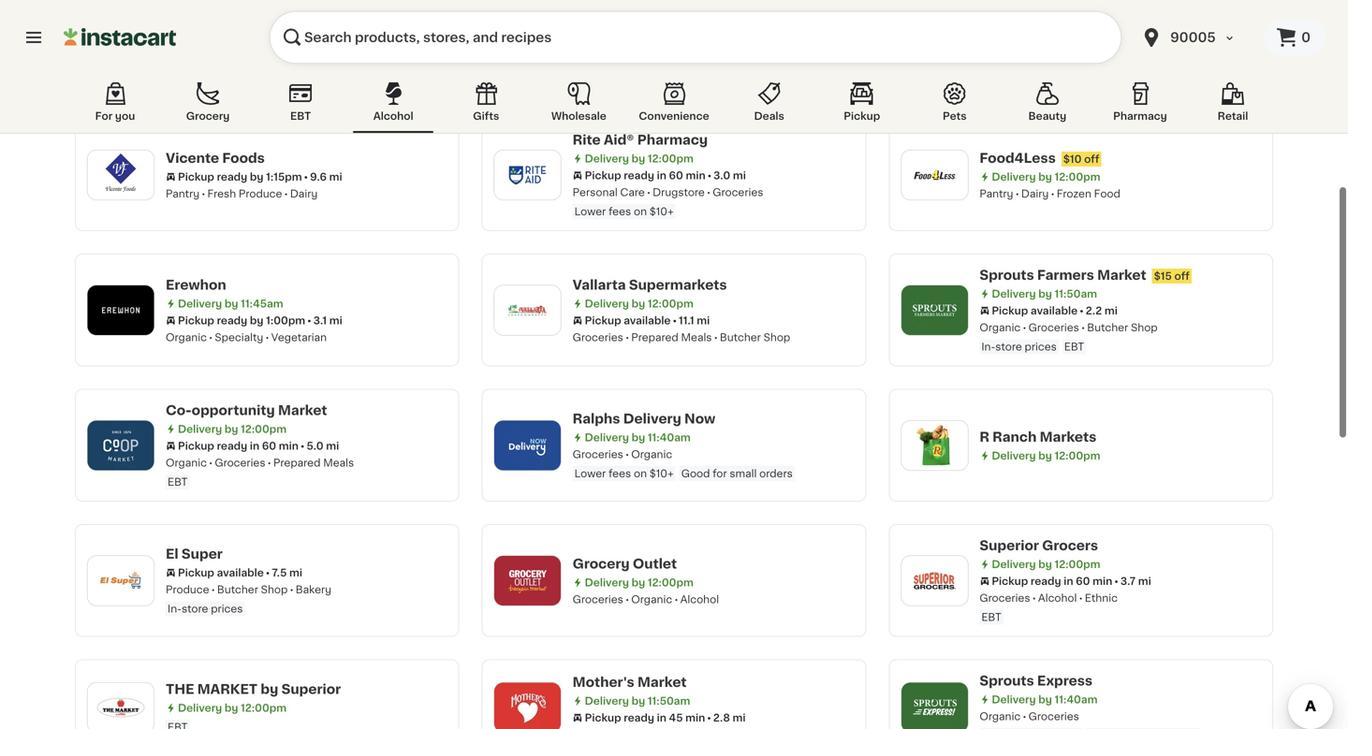 Task type: describe. For each thing, give the bounding box(es) containing it.
produce inside produce butcher shop bakery in-store prices
[[166, 585, 209, 595]]

fresh
[[207, 188, 236, 199]]

ralphs delivery now logo image
[[503, 421, 552, 470]]

grocers
[[1042, 539, 1098, 552]]

mother's market
[[573, 676, 687, 689]]

retail button
[[1193, 79, 1273, 133]]

by for 'food4less logo'
[[1039, 172, 1052, 182]]

delivery for vallarta supermarkets
[[585, 298, 629, 309]]

ethnic
[[1085, 593, 1118, 603]]

off inside sprouts farmers market $15 off
[[1175, 271, 1190, 281]]

small
[[730, 469, 757, 479]]

by right market
[[261, 683, 278, 696]]

11.1 mi
[[679, 315, 710, 326]]

prepared inside organic groceries prepared meals ebt
[[273, 458, 321, 468]]

by down 11:45am
[[250, 315, 264, 326]]

3.1 mi
[[313, 315, 342, 326]]

ebt inside organic groceries butcher shop in-store prices ebt
[[1064, 342, 1084, 352]]

lower inside "personal care drugstore groceries lower fees on $10+"
[[575, 206, 606, 217]]

by for erewhon logo
[[225, 298, 238, 309]]

60 for market
[[262, 441, 276, 451]]

3.7 mi
[[1121, 576, 1151, 587]]

market down 90005
[[1154, 52, 1190, 62]]

organic groceries prepared meals ebt
[[166, 458, 354, 487]]

pickup ready by 1:00pm
[[178, 315, 305, 326]]

9.6
[[310, 172, 327, 182]]

1 vertical spatial vegetarian
[[271, 332, 327, 342]]

organic down outlet
[[631, 594, 672, 605]]

vallarta supermarkets
[[573, 278, 727, 291]]

supermarkets
[[629, 278, 727, 291]]

groceries inside the groceries alcohol ethnic ebt
[[980, 593, 1030, 603]]

ready for mother's market
[[624, 713, 654, 723]]

vicente foods logo image
[[96, 151, 145, 199]]

super
[[182, 548, 223, 561]]

delivery left now
[[623, 412, 681, 426]]

co-opportunity market
[[166, 404, 327, 417]]

grocery button
[[168, 79, 248, 133]]

market up pickup ready in 45 min
[[638, 676, 687, 689]]

min for superior grocers
[[1093, 576, 1113, 587]]

delivery up organic groceries butcher shop in-store prices ebt
[[992, 289, 1036, 299]]

in- for produce butcher shop bakery in-store prices
[[168, 604, 182, 614]]

mi for 3.7 mi
[[1138, 576, 1151, 587]]

el super logo image
[[96, 556, 145, 605]]

pickup for 9.6 mi
[[178, 172, 214, 182]]

0 horizontal spatial superior
[[281, 683, 341, 696]]

farmers
[[1037, 269, 1094, 282]]

grocery outlet
[[573, 557, 677, 570]]

pantry fresh produce dairy
[[166, 188, 318, 199]]

delivery by 11:45am
[[178, 298, 283, 309]]

by for mother's market logo
[[632, 696, 645, 706]]

$10+ inside "personal care drugstore groceries lower fees on $10+"
[[650, 206, 674, 217]]

butcher up the beauty button at the top of page
[[1029, 52, 1070, 62]]

12:00pm for grocery outlet
[[648, 577, 694, 588]]

organic inside organic groceries butcher shop in-store prices ebt
[[980, 323, 1021, 333]]

prices for butcher
[[211, 604, 243, 614]]

90005 button
[[1140, 11, 1253, 64]]

11:40am for express
[[1055, 695, 1098, 705]]

by up pantry fresh produce dairy
[[250, 172, 264, 182]]

erewhon
[[166, 278, 226, 291]]

0 horizontal spatial available
[[217, 568, 264, 578]]

on inside groceries organic lower fees on $10+ good for small orders
[[634, 469, 647, 479]]

organic groceries butcher shop in-store prices ebt
[[980, 323, 1158, 352]]

groceries down grocery outlet
[[573, 594, 623, 605]]

mi for 3.0 mi
[[733, 170, 746, 181]]

9.6 mi
[[310, 172, 342, 182]]

now
[[684, 412, 716, 426]]

the market by superior
[[166, 683, 341, 696]]

ready up pantry fresh produce dairy
[[217, 172, 247, 182]]

by for superior grocers logo
[[1039, 559, 1052, 570]]

sprouts express
[[980, 675, 1093, 688]]

11:50am for ready
[[648, 696, 690, 706]]

pharmacy button
[[1100, 79, 1181, 133]]

lower inside groceries organic lower fees on $10+ good for small orders
[[575, 469, 606, 479]]

5.0 mi
[[307, 441, 339, 451]]

delivery by 12:00pm for r ranch markets
[[992, 451, 1101, 461]]

organic inside organic groceries prepared meals ebt
[[166, 458, 207, 468]]

grocery for grocery
[[186, 111, 230, 121]]

r ranch markets logo image
[[910, 421, 959, 470]]

for
[[713, 469, 727, 479]]

delivery by 12:00pm up deli
[[178, 35, 287, 45]]

by for the rite aid® pharmacy logo
[[632, 154, 645, 164]]

groceries organic lower fees on $10+ good for small orders
[[573, 449, 793, 479]]

wholesale button
[[539, 79, 619, 133]]

delivery by 12:00pm for grocery outlet
[[585, 577, 694, 588]]

by for vallarta supermarkets logo
[[632, 298, 645, 309]]

mi for 9.6 mi
[[329, 172, 342, 182]]

2.2 mi
[[1086, 306, 1118, 316]]

3.1 inside pickup ready in 45 min 3.1 mi organic groceries vegetarian
[[713, 53, 727, 63]]

butcher down supermarkets on the top of the page
[[720, 332, 761, 342]]

1:00pm
[[266, 315, 305, 326]]

el
[[166, 548, 178, 561]]

groceries inside organic groceries butcher shop in-store prices ebt
[[1029, 323, 1079, 333]]

5.0
[[307, 441, 324, 451]]

gifts button
[[446, 79, 526, 133]]

outlet
[[633, 557, 677, 570]]

pickup available for groceries
[[992, 306, 1078, 316]]

deals button
[[729, 79, 810, 133]]

prices for groceries
[[1025, 342, 1057, 352]]

the
[[166, 683, 194, 696]]

delivery by 12:00pm for superior grocers
[[992, 559, 1101, 570]]

pickup inside button
[[844, 111, 880, 121]]

groceries down the vallarta
[[573, 332, 623, 342]]

delivery by 11:40am for delivery
[[585, 433, 691, 443]]

for
[[95, 111, 113, 121]]

2.2
[[1086, 306, 1102, 316]]

by for the sprouts express logo
[[1039, 695, 1052, 705]]

min inside pickup ready in 45 min 3.1 mi organic groceries vegetarian
[[686, 53, 705, 63]]

delivery for r ranch markets
[[992, 451, 1036, 461]]

organic inside groceries organic lower fees on $10+ good for small orders
[[631, 449, 672, 460]]

Search field
[[270, 11, 1122, 64]]

delivery by 12:00pm for rite aid® pharmacy
[[585, 154, 694, 164]]

0
[[1302, 31, 1311, 44]]

delivery for rite aid® pharmacy
[[585, 154, 629, 164]]

pickup for 7.5 mi
[[178, 568, 214, 578]]

co-opportunity market logo image
[[96, 421, 145, 470]]

ebt inside organic groceries prepared meals ebt
[[168, 477, 188, 487]]

instacart image
[[64, 26, 176, 49]]

meals inside organic groceries prepared meals ebt
[[323, 458, 354, 468]]

for you button
[[75, 79, 155, 133]]

delivery for mother's market
[[585, 696, 629, 706]]

pets
[[943, 111, 967, 121]]

3.0 mi
[[714, 170, 746, 181]]

grocery outlet logo image
[[503, 556, 552, 605]]

1 horizontal spatial produce
[[239, 188, 282, 199]]

market
[[197, 683, 258, 696]]

in- for organic groceries butcher shop in-store prices ebt
[[982, 342, 996, 352]]

2.8 mi
[[713, 713, 746, 723]]

good
[[681, 469, 710, 479]]

retail
[[1218, 111, 1248, 121]]

rite
[[573, 133, 601, 147]]

ebt inside the groceries alcohol ethnic ebt
[[982, 612, 1002, 623]]

7.5
[[272, 568, 287, 578]]

delivery by 12:00pm for vallarta supermarkets
[[585, 298, 694, 309]]

organic down sprouts express
[[980, 712, 1021, 722]]

pickup ready by 1:15pm
[[178, 172, 302, 182]]

1 horizontal spatial alcohol
[[680, 594, 719, 605]]

12:00pm for the market by superior
[[241, 703, 287, 713]]

markets
[[1040, 430, 1097, 444]]

delivery by 11:50am for ready
[[585, 696, 690, 706]]

mi for 2.8 mi
[[733, 713, 746, 723]]

2 vertical spatial pickup ready in 60 min
[[992, 576, 1113, 587]]

opportunity
[[192, 404, 275, 417]]

organic inside pickup ready in 45 min 3.1 mi organic groceries vegetarian
[[573, 70, 614, 80]]

erewhon logo image
[[96, 286, 145, 334]]

alcohol inside the groceries alcohol ethnic ebt
[[1038, 593, 1077, 603]]

delivery down food4less
[[992, 172, 1036, 182]]

7.5 mi
[[272, 568, 302, 578]]

drugstore
[[653, 187, 705, 198]]

$10+ inside groceries organic lower fees on $10+ good for small orders
[[650, 469, 674, 479]]

pantry dairy frozen food
[[980, 188, 1121, 199]]

0 button
[[1264, 19, 1326, 56]]

pickup inside pickup ready in 45 min 3.1 mi organic groceries vegetarian
[[585, 53, 621, 63]]

$10
[[1063, 154, 1082, 164]]

foods
[[222, 151, 265, 165]]

sprouts for sprouts farmers market $15 off
[[980, 269, 1034, 282]]

12:00pm up deli
[[241, 35, 287, 45]]

fees inside "personal care drugstore groceries lower fees on $10+"
[[609, 206, 631, 217]]

mother's
[[573, 676, 635, 689]]

store for produce
[[182, 604, 208, 614]]

90005
[[1170, 31, 1216, 44]]

for you
[[95, 111, 135, 121]]

by up the grocery button
[[225, 35, 238, 45]]

market up '5.0'
[[278, 404, 327, 417]]

pickup for 3.0 mi
[[585, 170, 621, 181]]

by for sprouts farmers market logo
[[1039, 289, 1052, 299]]

12:00pm for r ranch markets
[[1055, 451, 1101, 461]]

in inside pickup ready in 45 min 3.1 mi organic groceries vegetarian
[[657, 53, 666, 63]]

12:00pm for co-opportunity market
[[241, 424, 287, 434]]

groceries up the grocery button
[[166, 52, 216, 62]]

vallarta
[[573, 278, 626, 291]]

r
[[980, 430, 990, 444]]

el super
[[166, 548, 223, 561]]

organic groceries
[[980, 712, 1079, 722]]



Task type: locate. For each thing, give the bounding box(es) containing it.
groceries inside pickup ready in 45 min 3.1 mi organic groceries vegetarian
[[622, 70, 672, 80]]

sprouts express logo image
[[910, 683, 959, 729]]

delivery by 12:00pm
[[178, 35, 287, 45], [585, 154, 694, 164], [992, 172, 1101, 182], [585, 298, 694, 309], [178, 424, 287, 434], [992, 451, 1101, 461], [992, 559, 1101, 570], [585, 577, 694, 588], [178, 703, 287, 713]]

1 45 from the top
[[669, 53, 683, 63]]

in up "convenience" button
[[657, 53, 666, 63]]

1 pantry from the left
[[166, 188, 200, 199]]

available up organic groceries butcher shop in-store prices ebt
[[1031, 306, 1078, 316]]

0 vertical spatial delivery by 11:50am
[[992, 289, 1097, 299]]

1 vertical spatial pickup ready in 60 min
[[178, 441, 299, 451]]

groceries inside "personal care drugstore groceries lower fees on $10+"
[[713, 187, 763, 198]]

vegetarian down 1:00pm
[[271, 332, 327, 342]]

$10+ left "good"
[[650, 469, 674, 479]]

available
[[1031, 306, 1078, 316], [624, 315, 671, 326], [217, 568, 264, 578]]

delivery by 11:50am for available
[[992, 289, 1097, 299]]

prepared down '5.0'
[[273, 458, 321, 468]]

1 fees from the top
[[609, 206, 631, 217]]

in for mother's market
[[657, 713, 666, 723]]

1 horizontal spatial store
[[996, 342, 1022, 352]]

0 vertical spatial fees
[[609, 206, 631, 217]]

ready
[[624, 53, 654, 63], [624, 170, 654, 181], [217, 172, 247, 182], [217, 315, 247, 326], [217, 441, 247, 451], [1031, 576, 1061, 587], [624, 713, 654, 723]]

sprouts farmers market $15 off
[[980, 269, 1190, 282]]

2 horizontal spatial pickup available
[[992, 306, 1078, 316]]

1 horizontal spatial 60
[[669, 170, 683, 181]]

the market by superior logo image
[[96, 683, 145, 729]]

60 for pharmacy
[[669, 170, 683, 181]]

1 $10+ from the top
[[650, 206, 674, 217]]

delivery for erewhon
[[178, 298, 222, 309]]

3.0
[[714, 170, 730, 181]]

pickup button
[[822, 79, 902, 133]]

1 horizontal spatial delivery by 11:40am
[[992, 695, 1098, 705]]

convenience button
[[631, 79, 717, 133]]

delivery by 12:00pm up pantry dairy frozen food
[[992, 172, 1101, 182]]

ready for co-opportunity market
[[217, 441, 247, 451]]

mother's market logo image
[[503, 683, 552, 729]]

ralphs
[[573, 412, 620, 426]]

0 horizontal spatial pickup ready in 60 min
[[178, 441, 299, 451]]

mi up deals button
[[729, 53, 742, 63]]

pickup ready in 60 min
[[585, 170, 706, 181], [178, 441, 299, 451], [992, 576, 1113, 587]]

ready up "convenience" button
[[624, 53, 654, 63]]

store down el super
[[182, 604, 208, 614]]

fees inside groceries organic lower fees on $10+ good for small orders
[[609, 469, 631, 479]]

0 horizontal spatial 3.1
[[313, 315, 327, 326]]

0 horizontal spatial alcohol
[[373, 111, 414, 121]]

1 vertical spatial 3.1
[[313, 315, 327, 326]]

convenience
[[639, 111, 709, 121]]

1 vertical spatial 11:50am
[[648, 696, 690, 706]]

groceries inside groceries organic lower fees on $10+ good for small orders
[[573, 449, 623, 460]]

vallarta supermarkets logo image
[[503, 286, 552, 334]]

pets button
[[915, 79, 995, 133]]

min for co-opportunity market
[[279, 441, 299, 451]]

0 horizontal spatial store
[[182, 604, 208, 614]]

alcohol
[[373, 111, 414, 121], [1038, 593, 1077, 603], [680, 594, 719, 605]]

pickup available for prepared meals
[[585, 315, 671, 326]]

delivery by 12:00pm for co-opportunity market
[[178, 424, 287, 434]]

1:15pm
[[266, 172, 302, 182]]

0 vertical spatial 11:50am
[[1055, 289, 1097, 299]]

45 inside pickup ready in 45 min 3.1 mi organic groceries vegetarian
[[669, 53, 683, 63]]

prices down super
[[211, 604, 243, 614]]

1 vertical spatial delivery by 11:40am
[[992, 695, 1098, 705]]

ebt up 1:15pm
[[290, 111, 311, 121]]

pickup ready in 60 min for market
[[178, 441, 299, 451]]

12:00pm up drugstore
[[648, 154, 694, 164]]

2 pantry from the left
[[980, 188, 1013, 199]]

0 horizontal spatial prepared
[[273, 458, 321, 468]]

off right $15
[[1175, 271, 1190, 281]]

12:00pm up frozen
[[1055, 172, 1101, 182]]

prices
[[1025, 342, 1057, 352], [211, 604, 243, 614]]

grocery inside button
[[186, 111, 230, 121]]

co-
[[166, 404, 192, 417]]

farmer's
[[1107, 52, 1152, 62]]

meals down 5.0 mi
[[323, 458, 354, 468]]

delivery by 11:50am up pickup ready in 45 min
[[585, 696, 690, 706]]

1 horizontal spatial superior
[[980, 539, 1039, 552]]

by up pickup ready in 45 min
[[632, 696, 645, 706]]

60 up organic groceries prepared meals ebt
[[262, 441, 276, 451]]

delivery by 12:00pm down r ranch markets
[[992, 451, 1101, 461]]

pantry for pantry fresh produce dairy
[[166, 188, 200, 199]]

mi for 7.5 mi
[[289, 568, 302, 578]]

pickup down co-
[[178, 441, 214, 451]]

organic left 'specialty'
[[166, 332, 207, 342]]

pantry down the vicente on the top of page
[[166, 188, 200, 199]]

vicente
[[166, 151, 219, 165]]

groceries prepared meals butcher shop
[[573, 332, 791, 342]]

by for grocery outlet logo
[[632, 577, 645, 588]]

available up produce butcher shop bakery in-store prices at bottom left
[[217, 568, 264, 578]]

pickup for 3.1 mi
[[178, 315, 214, 326]]

1 vertical spatial delivery by 11:50am
[[585, 696, 690, 706]]

min for mother's market
[[686, 713, 705, 723]]

2 sprouts from the top
[[980, 675, 1034, 688]]

delivery for ralphs delivery now
[[585, 433, 629, 443]]

wholesale
[[551, 111, 607, 121]]

delivery by 12:00pm down vallarta supermarkets
[[585, 298, 694, 309]]

delivery down the on the bottom
[[178, 703, 222, 713]]

delivery by 11:40am down ralphs delivery now
[[585, 433, 691, 443]]

express
[[1037, 675, 1093, 688]]

1 vertical spatial 45
[[669, 713, 683, 723]]

pickup left the pets
[[844, 111, 880, 121]]

$15
[[1154, 271, 1172, 281]]

0 vertical spatial produce
[[239, 188, 282, 199]]

pickup ready in 45 min 3.1 mi organic groceries vegetarian
[[573, 53, 742, 80]]

11:50am for available
[[1055, 289, 1097, 299]]

1 horizontal spatial pickup ready in 60 min
[[585, 170, 706, 181]]

1 horizontal spatial 3.1
[[713, 53, 727, 63]]

1 vertical spatial lower
[[575, 469, 606, 479]]

in for superior grocers
[[1064, 576, 1073, 587]]

pickup down the vicente on the top of page
[[178, 172, 214, 182]]

pantry
[[166, 188, 200, 199], [980, 188, 1013, 199]]

1 horizontal spatial pickup available
[[585, 315, 671, 326]]

1 sprouts from the top
[[980, 269, 1034, 282]]

1 vertical spatial fees
[[609, 469, 631, 479]]

2 lower from the top
[[575, 469, 606, 479]]

0 vertical spatial off
[[1084, 154, 1100, 164]]

ready for rite aid® pharmacy
[[624, 170, 654, 181]]

ready down delivery by 11:45am
[[217, 315, 247, 326]]

superior right market
[[281, 683, 341, 696]]

vegetarian inside pickup ready in 45 min 3.1 mi organic groceries vegetarian
[[680, 70, 736, 80]]

0 horizontal spatial 11:40am
[[648, 433, 691, 443]]

1 vertical spatial prices
[[211, 604, 243, 614]]

0 horizontal spatial vegetarian
[[271, 332, 327, 342]]

shop inside produce butcher shop bakery in-store prices
[[261, 585, 288, 595]]

fees down care
[[609, 206, 631, 217]]

sprouts for sprouts express
[[980, 675, 1034, 688]]

sprouts farmers market logo image
[[910, 286, 959, 334]]

pickup ready in 45 min
[[585, 713, 705, 723]]

store
[[996, 342, 1022, 352], [182, 604, 208, 614]]

pickup down superior grocers at the right
[[992, 576, 1028, 587]]

1 horizontal spatial delivery by 11:50am
[[992, 289, 1097, 299]]

superior grocers
[[980, 539, 1098, 552]]

ebt down co-
[[168, 477, 188, 487]]

superior grocers logo image
[[910, 556, 959, 605]]

1 horizontal spatial in-
[[982, 342, 996, 352]]

delivery down mother's
[[585, 696, 629, 706]]

butcher shop farmer's market
[[1029, 52, 1190, 62]]

0 vertical spatial delivery by 11:40am
[[585, 433, 691, 443]]

1 horizontal spatial prices
[[1025, 342, 1057, 352]]

0 vertical spatial vegetarian
[[680, 70, 736, 80]]

0 horizontal spatial prices
[[211, 604, 243, 614]]

2 horizontal spatial alcohol
[[1038, 593, 1077, 603]]

0 vertical spatial 3.1
[[713, 53, 727, 63]]

2 $10+ from the top
[[650, 469, 674, 479]]

mi for 5.0 mi
[[326, 441, 339, 451]]

by down farmers
[[1039, 289, 1052, 299]]

sprouts up organic groceries
[[980, 675, 1034, 688]]

organic
[[573, 70, 614, 80], [980, 323, 1021, 333], [166, 332, 207, 342], [631, 449, 672, 460], [166, 458, 207, 468], [631, 594, 672, 605], [980, 712, 1021, 722]]

available down vallarta supermarkets
[[624, 315, 671, 326]]

pantry for pantry dairy frozen food
[[980, 188, 1013, 199]]

1 horizontal spatial prepared
[[631, 332, 679, 342]]

alcohol inside "button"
[[373, 111, 414, 121]]

pickup up wholesale button
[[585, 53, 621, 63]]

ready down mother's market
[[624, 713, 654, 723]]

by up pantry dairy frozen food
[[1039, 172, 1052, 182]]

45 for pickup ready in 45 min
[[669, 713, 683, 723]]

vegetarian down search field on the top of page
[[680, 70, 736, 80]]

delivery for co-opportunity market
[[178, 424, 222, 434]]

90005 button
[[1129, 11, 1264, 64]]

1 on from the top
[[634, 206, 647, 217]]

care
[[620, 187, 645, 198]]

pickup for 3.7 mi
[[992, 576, 1028, 587]]

0 vertical spatial $10+
[[650, 206, 674, 217]]

$10+
[[650, 206, 674, 217], [650, 469, 674, 479]]

store inside produce butcher shop bakery in-store prices
[[182, 604, 208, 614]]

personal care drugstore groceries lower fees on $10+
[[573, 187, 763, 217]]

0 horizontal spatial pharmacy
[[637, 133, 708, 147]]

0 horizontal spatial 60
[[262, 441, 276, 451]]

grocery for grocery outlet
[[573, 557, 630, 570]]

available for 12:00pm
[[624, 315, 671, 326]]

3.1 up shop categories tab list
[[713, 53, 727, 63]]

pickup down erewhon
[[178, 315, 214, 326]]

pharmacy inside 'button'
[[1113, 111, 1167, 121]]

by for r ranch markets logo
[[1039, 451, 1052, 461]]

food4less logo image
[[910, 151, 959, 199]]

store for organic
[[996, 342, 1022, 352]]

45 up shop categories tab list
[[669, 53, 683, 63]]

prices inside produce butcher shop bakery in-store prices
[[211, 604, 243, 614]]

delivery down grocery outlet
[[585, 577, 629, 588]]

delivery by 11:50am
[[992, 289, 1097, 299], [585, 696, 690, 706]]

mi for 11.1 mi
[[697, 315, 710, 326]]

vicente foods
[[166, 151, 265, 165]]

delivery down ranch
[[992, 451, 1036, 461]]

in for rite aid® pharmacy
[[657, 170, 666, 181]]

on inside "personal care drugstore groceries lower fees on $10+"
[[634, 206, 647, 217]]

by
[[225, 35, 238, 45], [632, 154, 645, 164], [250, 172, 264, 182], [1039, 172, 1052, 182], [1039, 289, 1052, 299], [225, 298, 238, 309], [632, 298, 645, 309], [250, 315, 264, 326], [225, 424, 238, 434], [632, 433, 645, 443], [1039, 451, 1052, 461], [1039, 559, 1052, 570], [632, 577, 645, 588], [261, 683, 278, 696], [1039, 695, 1052, 705], [632, 696, 645, 706], [225, 703, 238, 713]]

2 fees from the top
[[609, 469, 631, 479]]

by up the groceries organic alcohol
[[632, 577, 645, 588]]

0 vertical spatial grocery
[[186, 111, 230, 121]]

1 vertical spatial off
[[1175, 271, 1190, 281]]

1 horizontal spatial vegetarian
[[680, 70, 736, 80]]

pickup down the vallarta
[[585, 315, 621, 326]]

pickup up personal
[[585, 170, 621, 181]]

1 vertical spatial meals
[[323, 458, 354, 468]]

$10+ down drugstore
[[650, 206, 674, 217]]

2 horizontal spatial 60
[[1076, 576, 1090, 587]]

butcher down super
[[217, 585, 258, 595]]

delivery down erewhon
[[178, 298, 222, 309]]

by down r ranch markets
[[1039, 451, 1052, 461]]

delivery by 12:00pm for the market by superior
[[178, 703, 287, 713]]

0 vertical spatial store
[[996, 342, 1022, 352]]

fees down ralphs
[[609, 469, 631, 479]]

shop categories tab list
[[75, 79, 1273, 133]]

delivery by 12:00pm up the groceries organic alcohol
[[585, 577, 694, 588]]

by down rite aid® pharmacy on the top
[[632, 154, 645, 164]]

pickup down el super
[[178, 568, 214, 578]]

by for ralphs delivery now logo
[[632, 433, 645, 443]]

ralphs delivery now
[[573, 412, 716, 426]]

1 vertical spatial store
[[182, 604, 208, 614]]

0 horizontal spatial delivery by 11:40am
[[585, 433, 691, 443]]

1 vertical spatial produce
[[166, 585, 209, 595]]

1 vertical spatial on
[[634, 469, 647, 479]]

organic right sprouts farmers market logo
[[980, 323, 1021, 333]]

pickup for 2.8 mi
[[585, 713, 621, 723]]

0 vertical spatial lower
[[575, 206, 606, 217]]

1 horizontal spatial meals
[[681, 332, 712, 342]]

butcher inside organic groceries butcher shop in-store prices ebt
[[1087, 323, 1128, 333]]

rite aid® pharmacy logo image
[[503, 151, 552, 199]]

mi right 3.0
[[733, 170, 746, 181]]

ebt inside button
[[290, 111, 311, 121]]

groceries down express
[[1029, 712, 1079, 722]]

prepared
[[631, 332, 679, 342], [273, 458, 321, 468]]

market
[[1154, 52, 1190, 62], [1097, 269, 1147, 282], [278, 404, 327, 417], [638, 676, 687, 689]]

by down opportunity
[[225, 424, 238, 434]]

on
[[634, 206, 647, 217], [634, 469, 647, 479]]

pickup available
[[992, 306, 1078, 316], [585, 315, 671, 326], [178, 568, 264, 578]]

mi right '2.2'
[[1105, 306, 1118, 316]]

beauty button
[[1007, 79, 1088, 133]]

0 vertical spatial pickup ready in 60 min
[[585, 170, 706, 181]]

0 vertical spatial pharmacy
[[1113, 111, 1167, 121]]

meals
[[681, 332, 712, 342], [323, 458, 354, 468]]

11:45am
[[241, 298, 283, 309]]

groceries down ralphs
[[573, 449, 623, 460]]

pickup available down vallarta supermarkets
[[585, 315, 671, 326]]

deli
[[268, 52, 288, 62]]

ebt
[[290, 111, 311, 121], [1064, 342, 1084, 352], [168, 477, 188, 487], [982, 612, 1002, 623]]

pickup ready in 60 min for pharmacy
[[585, 170, 706, 181]]

1 vertical spatial grocery
[[573, 557, 630, 570]]

1 horizontal spatial available
[[624, 315, 671, 326]]

in- inside produce butcher shop bakery in-store prices
[[168, 604, 182, 614]]

by down ralphs delivery now
[[632, 433, 645, 443]]

meals down 11.1 mi
[[681, 332, 712, 342]]

0 vertical spatial meals
[[681, 332, 712, 342]]

min for rite aid® pharmacy
[[686, 170, 706, 181]]

0 horizontal spatial dairy
[[290, 188, 318, 199]]

mi inside pickup ready in 45 min 3.1 mi organic groceries vegetarian
[[729, 53, 742, 63]]

in up drugstore
[[657, 170, 666, 181]]

beauty
[[1029, 111, 1067, 121]]

0 horizontal spatial meals
[[323, 458, 354, 468]]

1 dairy from the left
[[290, 188, 318, 199]]

2 horizontal spatial pickup ready in 60 min
[[992, 576, 1113, 587]]

0 vertical spatial 60
[[669, 170, 683, 181]]

in-
[[982, 342, 996, 352], [168, 604, 182, 614]]

groceries inside organic groceries prepared meals ebt
[[215, 458, 265, 468]]

mi right '11.1'
[[697, 315, 710, 326]]

prepared down vallarta supermarkets
[[631, 332, 679, 342]]

11:50am
[[1055, 289, 1097, 299], [648, 696, 690, 706]]

delivery for sprouts express
[[992, 695, 1036, 705]]

delivery for grocery outlet
[[585, 577, 629, 588]]

alcohol button
[[353, 79, 434, 133]]

pickup available down super
[[178, 568, 264, 578]]

12:00pm
[[241, 35, 287, 45], [648, 154, 694, 164], [1055, 172, 1101, 182], [648, 298, 694, 309], [241, 424, 287, 434], [1055, 451, 1101, 461], [1055, 559, 1101, 570], [648, 577, 694, 588], [241, 703, 287, 713]]

delivery up the grocery button
[[178, 35, 222, 45]]

in up organic groceries prepared meals ebt
[[250, 441, 260, 451]]

0 horizontal spatial off
[[1084, 154, 1100, 164]]

market up 2.2 mi
[[1097, 269, 1147, 282]]

store inside organic groceries butcher shop in-store prices ebt
[[996, 342, 1022, 352]]

0 vertical spatial in-
[[982, 342, 996, 352]]

1 horizontal spatial 11:50am
[[1055, 289, 1097, 299]]

delivery for superior grocers
[[992, 559, 1036, 570]]

pickup ready in 60 min up the groceries alcohol ethnic ebt in the right bottom of the page
[[992, 576, 1113, 587]]

ebt button
[[260, 79, 341, 133]]

1 horizontal spatial dairy
[[1021, 188, 1049, 199]]

1 horizontal spatial off
[[1175, 271, 1190, 281]]

2 on from the top
[[634, 469, 647, 479]]

delivery by 12:00pm down opportunity
[[178, 424, 287, 434]]

11:50am up pickup ready in 45 min
[[648, 696, 690, 706]]

0 vertical spatial on
[[634, 206, 647, 217]]

0 vertical spatial prices
[[1025, 342, 1057, 352]]

1 vertical spatial 60
[[262, 441, 276, 451]]

12:00pm for rite aid® pharmacy
[[648, 154, 694, 164]]

ready down opportunity
[[217, 441, 247, 451]]

delivery by 11:40am for express
[[992, 695, 1098, 705]]

12:00pm down co-opportunity market on the left bottom
[[241, 424, 287, 434]]

produce
[[239, 188, 282, 199], [166, 585, 209, 595]]

mi
[[729, 53, 742, 63], [733, 170, 746, 181], [329, 172, 342, 182], [1105, 306, 1118, 316], [329, 315, 342, 326], [697, 315, 710, 326], [326, 441, 339, 451], [289, 568, 302, 578], [1138, 576, 1151, 587], [733, 713, 746, 723]]

aid®
[[604, 133, 634, 147]]

3.1
[[713, 53, 727, 63], [313, 315, 327, 326]]

pickup for 2.2 mi
[[992, 306, 1028, 316]]

12:00pm for vallarta supermarkets
[[648, 298, 694, 309]]

min
[[686, 53, 705, 63], [686, 170, 706, 181], [279, 441, 299, 451], [1093, 576, 1113, 587], [686, 713, 705, 723]]

grocery left outlet
[[573, 557, 630, 570]]

butcher inside produce butcher shop bakery in-store prices
[[217, 585, 258, 595]]

1 horizontal spatial pharmacy
[[1113, 111, 1167, 121]]

in
[[657, 53, 666, 63], [657, 170, 666, 181], [250, 441, 260, 451], [1064, 576, 1073, 587], [657, 713, 666, 723]]

1 vertical spatial sprouts
[[980, 675, 1034, 688]]

mi right the 2.8
[[733, 713, 746, 723]]

ranch
[[993, 430, 1037, 444]]

ready inside pickup ready in 45 min 3.1 mi organic groceries vegetarian
[[624, 53, 654, 63]]

by for co-opportunity market logo
[[225, 424, 238, 434]]

butcher
[[1029, 52, 1070, 62], [1087, 323, 1128, 333], [720, 332, 761, 342], [217, 585, 258, 595]]

on down care
[[634, 206, 647, 217]]

1 vertical spatial prepared
[[273, 458, 321, 468]]

0 vertical spatial 11:40am
[[648, 433, 691, 443]]

mi for 2.2 mi
[[1105, 306, 1118, 316]]

11:50am down sprouts farmers market $15 off
[[1055, 289, 1097, 299]]

2 horizontal spatial available
[[1031, 306, 1078, 316]]

pickup for 5.0 mi
[[178, 441, 214, 451]]

in for co-opportunity market
[[250, 441, 260, 451]]

by for the market by superior logo
[[225, 703, 238, 713]]

None search field
[[270, 11, 1122, 64]]

mi for 3.1 mi
[[329, 315, 342, 326]]

0 vertical spatial sprouts
[[980, 269, 1034, 282]]

0 horizontal spatial 11:50am
[[648, 696, 690, 706]]

1 vertical spatial pharmacy
[[637, 133, 708, 147]]

specialty
[[215, 332, 263, 342]]

food4less
[[980, 151, 1056, 165]]

orders
[[759, 469, 793, 479]]

personal
[[573, 187, 618, 198]]

0 vertical spatial superior
[[980, 539, 1039, 552]]

ready for superior grocers
[[1031, 576, 1061, 587]]

1 vertical spatial 11:40am
[[1055, 695, 1098, 705]]

2.8
[[713, 713, 730, 723]]

0 horizontal spatial grocery
[[186, 111, 230, 121]]

ready for erewhon
[[217, 315, 247, 326]]

produce down pickup ready by 1:15pm at the top
[[239, 188, 282, 199]]

11:40am for delivery
[[648, 433, 691, 443]]

0 horizontal spatial pantry
[[166, 188, 200, 199]]

superior
[[980, 539, 1039, 552], [281, 683, 341, 696]]

shop
[[1072, 52, 1099, 62], [1131, 323, 1158, 333], [764, 332, 791, 342], [261, 585, 288, 595]]

delivery down aid®
[[585, 154, 629, 164]]

0 horizontal spatial produce
[[166, 585, 209, 595]]

lower down ralphs
[[575, 469, 606, 479]]

available for 11:50am
[[1031, 306, 1078, 316]]

1 horizontal spatial pantry
[[980, 188, 1013, 199]]

pickup for 11.1 mi
[[585, 315, 621, 326]]

min left '5.0'
[[279, 441, 299, 451]]

pantry down food4less
[[980, 188, 1013, 199]]

organic specialty vegetarian
[[166, 332, 327, 342]]

0 horizontal spatial pickup available
[[178, 568, 264, 578]]

0 vertical spatial 45
[[669, 53, 683, 63]]

0 horizontal spatial in-
[[168, 604, 182, 614]]

deals
[[754, 111, 784, 121]]

shop inside organic groceries butcher shop in-store prices ebt
[[1131, 323, 1158, 333]]

prices inside organic groceries butcher shop in-store prices ebt
[[1025, 342, 1057, 352]]

pharmacy down convenience
[[637, 133, 708, 147]]

0 horizontal spatial delivery by 11:50am
[[585, 696, 690, 706]]

1 vertical spatial superior
[[281, 683, 341, 696]]

1 vertical spatial in-
[[168, 604, 182, 614]]

produce butcher shop bakery in-store prices
[[166, 585, 332, 614]]

11.1
[[679, 315, 694, 326]]

1 vertical spatial $10+
[[650, 469, 674, 479]]

2 vertical spatial 60
[[1076, 576, 1090, 587]]

12:00pm for superior grocers
[[1055, 559, 1101, 570]]

1 lower from the top
[[575, 206, 606, 217]]

2 45 from the top
[[669, 713, 683, 723]]

in- inside organic groceries butcher shop in-store prices ebt
[[982, 342, 996, 352]]

1 horizontal spatial 11:40am
[[1055, 695, 1098, 705]]

off inside food4less $10 off
[[1084, 154, 1100, 164]]

0 vertical spatial prepared
[[631, 332, 679, 342]]

ready up care
[[624, 170, 654, 181]]

pickup up organic groceries butcher shop in-store prices ebt
[[992, 306, 1028, 316]]

delivery for the market by superior
[[178, 703, 222, 713]]

food
[[1094, 188, 1121, 199]]

3.7
[[1121, 576, 1136, 587]]

45 for pickup ready in 45 min 3.1 mi organic groceries vegetarian
[[669, 53, 683, 63]]

groceries down farmers
[[1029, 323, 1079, 333]]

groceries down co-opportunity market on the left bottom
[[215, 458, 265, 468]]

2 dairy from the left
[[1021, 188, 1049, 199]]



Task type: vqa. For each thing, say whether or not it's contained in the screenshot.
Chocolate,
no



